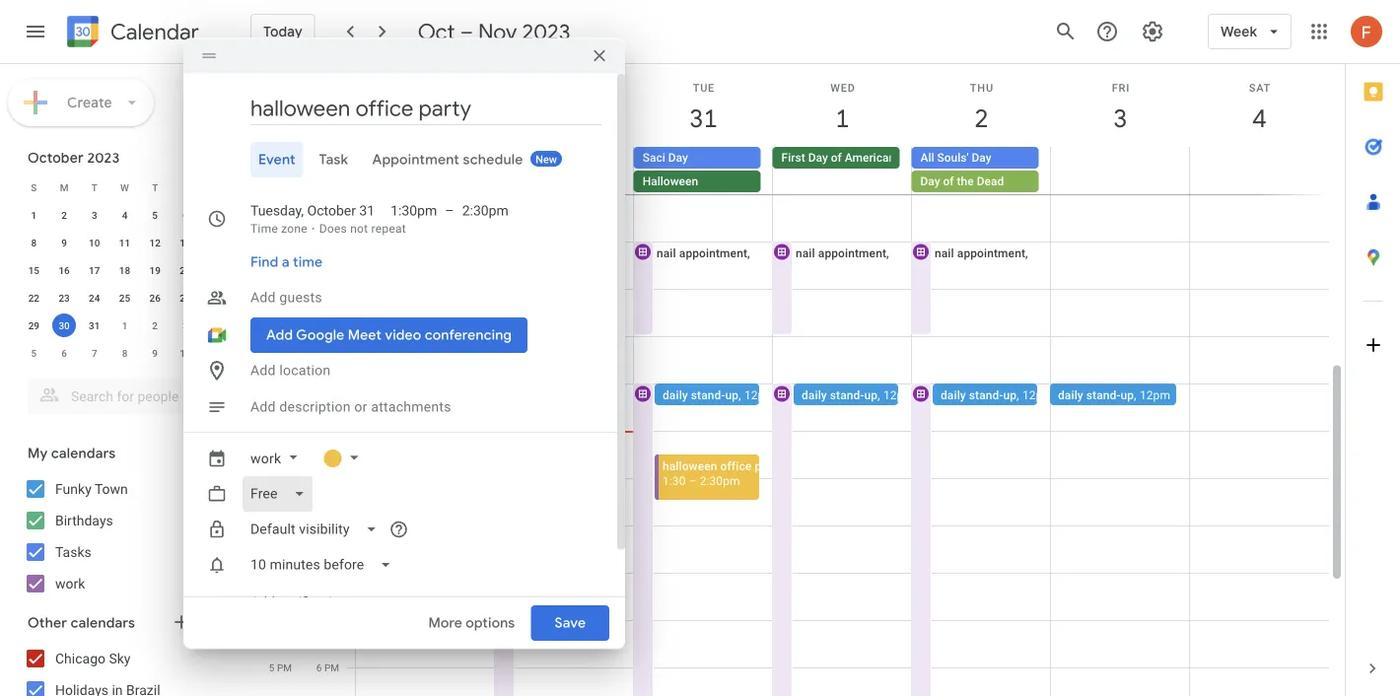 Task type: describe. For each thing, give the bounding box(es) containing it.
1:30pm – 2:30pm
[[391, 202, 509, 219]]

calendar heading
[[107, 18, 199, 46]]

3 nail appointment , from the left
[[935, 246, 1031, 260]]

1 pending task
[[523, 151, 600, 165]]

halloween button
[[634, 171, 761, 192]]

party
[[755, 459, 783, 473]]

31 inside 'row'
[[89, 320, 100, 331]]

a
[[282, 253, 290, 271]]

2 vertical spatial 12
[[264, 425, 275, 437]]

– inside halloween office party 1:30 – 2:30pm
[[689, 474, 697, 488]]

1 inside button
[[523, 151, 529, 165]]

25
[[119, 292, 130, 304]]

halloween office party 1:30 – 2:30pm
[[663, 459, 783, 488]]

settings menu image
[[1141, 20, 1165, 43]]

5 for 5 pm
[[269, 662, 275, 674]]

gmt-05
[[307, 153, 340, 165]]

gmt- for 05
[[307, 153, 329, 165]]

11 up 18
[[119, 237, 130, 249]]

thu 2
[[970, 81, 994, 135]]

november 6 element
[[52, 341, 76, 365]]

or
[[354, 399, 367, 415]]

guests
[[279, 289, 322, 305]]

tue 31
[[688, 81, 717, 135]]

11 element
[[113, 231, 137, 254]]

19 element
[[143, 258, 167, 282]]

add notification button
[[243, 579, 355, 626]]

find
[[251, 253, 279, 271]]

thu
[[970, 81, 994, 94]]

new element
[[531, 151, 562, 166]]

16
[[59, 264, 70, 276]]

sat 4
[[1249, 81, 1271, 135]]

3 stand- from the left
[[969, 388, 1004, 402]]

2 inside november 2 element
[[152, 320, 158, 331]]

the
[[957, 175, 974, 188]]

friday column header
[[170, 174, 200, 201]]

1 horizontal spatial 2 pm
[[316, 472, 339, 484]]

16 element
[[52, 258, 76, 282]]

2 down description
[[316, 472, 322, 484]]

22 element
[[22, 286, 46, 310]]

chicago
[[55, 650, 106, 667]]

november 11 element
[[204, 341, 227, 365]]

add other calendars image
[[172, 612, 191, 632]]

06
[[281, 153, 292, 165]]

location
[[279, 362, 331, 378]]

row containing 29
[[19, 312, 231, 339]]

row containing 22
[[19, 284, 231, 312]]

am up add location
[[277, 330, 292, 342]]

task button
[[311, 142, 356, 177]]

3 daily stand-up , 12pm from the left
[[941, 388, 1053, 402]]

add for add location
[[251, 362, 276, 378]]

description
[[279, 399, 351, 415]]

10 inside 'november 10' element
[[180, 347, 191, 359]]

27
[[180, 292, 191, 304]]

sat
[[1249, 81, 1271, 94]]

zone
[[281, 222, 308, 235]]

w
[[120, 181, 129, 193]]

3 appointment from the left
[[957, 246, 1026, 260]]

am right guests
[[324, 283, 339, 295]]

attachments
[[371, 399, 451, 415]]

oct – nov 2023
[[418, 18, 570, 45]]

does not repeat
[[319, 222, 406, 235]]

1 horizontal spatial 31
[[359, 202, 375, 219]]

0 horizontal spatial 10 am
[[263, 330, 292, 342]]

november 9 element
[[143, 341, 167, 365]]

november 2 element
[[143, 314, 167, 337]]

funky town
[[55, 481, 128, 497]]

1 appointment from the left
[[679, 246, 748, 260]]

repeat
[[371, 222, 406, 235]]

event button
[[251, 142, 304, 177]]

30
[[59, 320, 70, 331]]

0 vertical spatial 3 pm
[[316, 520, 339, 532]]

row containing s
[[19, 174, 231, 201]]

fri 3
[[1112, 81, 1130, 135]]

13
[[180, 237, 191, 249]]

31 link
[[681, 96, 726, 141]]

2 inside thu 2
[[973, 102, 988, 135]]

2 daily from the left
[[802, 388, 827, 402]]

row group containing 1
[[19, 201, 231, 367]]

Search for people text field
[[39, 379, 213, 414]]

4 daily stand-up , 12pm from the left
[[1058, 388, 1171, 402]]

november 5 element
[[22, 341, 46, 365]]

town
[[95, 481, 128, 497]]

4 stand- from the left
[[1087, 388, 1121, 402]]

create button
[[8, 79, 154, 126]]

pending
[[532, 151, 575, 165]]

find a time
[[251, 253, 323, 271]]

time
[[251, 222, 278, 235]]

6 pm
[[316, 662, 339, 674]]

1 link
[[820, 96, 865, 141]]

my
[[28, 445, 48, 463]]

saci day button
[[634, 147, 761, 169]]

saci
[[643, 151, 666, 165]]

2 daily stand-up , 12pm from the left
[[802, 388, 914, 402]]

add for add notification
[[251, 594, 275, 610]]

add guests button
[[243, 280, 602, 315]]

2 up add notification
[[269, 520, 275, 532]]

0 horizontal spatial 1 pm
[[269, 472, 292, 484]]

notification
[[279, 594, 348, 610]]

create
[[67, 94, 112, 111]]

work inside my calendars list
[[55, 575, 85, 592]]

add notification
[[251, 594, 348, 610]]

schedule
[[463, 151, 523, 168]]

november 3 element
[[173, 314, 197, 337]]

31 inside grid
[[688, 102, 717, 135]]

2 12pm from the left
[[745, 388, 775, 402]]

4 pm
[[316, 567, 339, 579]]

1 up from the left
[[725, 388, 739, 402]]

6 for november 6 element
[[61, 347, 67, 359]]

0 horizontal spatial 11 am
[[263, 378, 292, 390]]

10 up add location
[[263, 330, 274, 342]]

november 1 element
[[113, 314, 137, 337]]

chicago sky
[[55, 650, 131, 667]]

11 up location
[[311, 330, 322, 342]]

2 nail from the left
[[796, 246, 815, 260]]

8 am
[[269, 236, 292, 248]]

tuesday,
[[251, 202, 304, 219]]

gmt- for 06
[[258, 153, 281, 165]]

15
[[28, 264, 39, 276]]

12pm inside button
[[606, 388, 636, 402]]

9 for 9 am
[[269, 283, 274, 295]]

row inside grid
[[347, 147, 1345, 194]]

1 nail from the left
[[657, 246, 676, 260]]

3 up 'november 10' element
[[183, 320, 188, 331]]

tasks
[[55, 544, 91, 560]]

1 horizontal spatial 5
[[152, 209, 158, 221]]

add guests
[[251, 289, 322, 305]]

0 horizontal spatial 9
[[61, 237, 67, 249]]

5 cell from the left
[[1190, 147, 1329, 194]]

fri
[[1112, 81, 1130, 94]]

Add title text field
[[251, 93, 602, 123]]

day of the dead button
[[912, 171, 1039, 192]]

office
[[721, 459, 752, 473]]

tab list containing event
[[199, 142, 602, 177]]

1:30
[[663, 474, 686, 488]]

15 element
[[22, 258, 46, 282]]

all souls' day button
[[912, 147, 1039, 169]]

m
[[60, 181, 68, 193]]

time
[[293, 253, 323, 271]]

30, today element
[[52, 314, 76, 337]]

row containing 8
[[19, 229, 231, 256]]

october 2023 grid
[[19, 174, 231, 367]]

3 up 4 pm
[[316, 520, 322, 532]]

24 element
[[83, 286, 106, 310]]

20
[[180, 264, 191, 276]]

of
[[943, 175, 954, 188]]

0 horizontal spatial 7
[[92, 347, 97, 359]]

4 12pm from the left
[[1023, 388, 1053, 402]]

sky
[[109, 650, 131, 667]]

10 element
[[83, 231, 106, 254]]

week button
[[1208, 8, 1292, 55]]

event
[[258, 151, 296, 168]]

add for add guests
[[251, 289, 276, 305]]

29
[[28, 320, 39, 331]]

4 daily from the left
[[1058, 388, 1084, 402]]

1 vertical spatial october
[[307, 202, 356, 219]]

all
[[921, 151, 935, 165]]

wed
[[831, 81, 856, 94]]

1 daily stand-up , 12pm from the left
[[663, 388, 775, 402]]

gmt-06
[[258, 153, 292, 165]]

0 vertical spatial 11 am
[[311, 330, 339, 342]]

13 element
[[173, 231, 197, 254]]

3 up 10 element
[[92, 209, 97, 221]]

28 element
[[204, 286, 227, 310]]

1 nail appointment , from the left
[[657, 246, 753, 260]]

other calendars
[[28, 614, 135, 632]]



Task type: vqa. For each thing, say whether or not it's contained in the screenshot.


Task type: locate. For each thing, give the bounding box(es) containing it.
calendars up the funky town
[[51, 445, 116, 463]]

row group
[[19, 201, 231, 367]]

11 am up location
[[311, 330, 339, 342]]

2023
[[522, 18, 570, 45], [87, 149, 120, 167]]

1 horizontal spatial 11 am
[[311, 330, 339, 342]]

3 nail from the left
[[935, 246, 954, 260]]

2 vertical spatial 6
[[316, 662, 322, 674]]

12 up 19
[[149, 237, 161, 249]]

row containing 1 pending task
[[347, 147, 1345, 194]]

8 down november 1 element
[[122, 347, 128, 359]]

2 horizontal spatial 5
[[269, 662, 275, 674]]

today button
[[251, 8, 315, 55]]

24
[[89, 292, 100, 304]]

None search field
[[0, 371, 245, 414]]

–
[[460, 18, 473, 45], [445, 202, 454, 219], [689, 474, 697, 488]]

1 vertical spatial 1 pm
[[269, 472, 292, 484]]

1 vertical spatial 7
[[92, 347, 97, 359]]

day right saci
[[668, 151, 688, 165]]

1 vertical spatial 31
[[359, 202, 375, 219]]

day up day of the dead button
[[972, 151, 992, 165]]

0 horizontal spatial nail appointment ,
[[657, 246, 753, 260]]

2 up from the left
[[864, 388, 878, 402]]

6 down f
[[183, 209, 188, 221]]

0 vertical spatial –
[[460, 18, 473, 45]]

0 horizontal spatial appointment
[[679, 246, 748, 260]]

0 horizontal spatial 12
[[149, 237, 161, 249]]

0 vertical spatial 2023
[[522, 18, 570, 45]]

5
[[152, 209, 158, 221], [31, 347, 37, 359], [269, 662, 275, 674]]

0 vertical spatial 31
[[688, 102, 717, 135]]

tab list
[[1346, 64, 1400, 641], [199, 142, 602, 177]]

5 left "6 pm"
[[269, 662, 275, 674]]

1 gmt- from the left
[[258, 153, 281, 165]]

add inside button
[[251, 594, 275, 610]]

1 vertical spatial 2023
[[87, 149, 120, 167]]

t left f
[[152, 181, 158, 193]]

day inside saci day halloween
[[668, 151, 688, 165]]

31 up does not repeat
[[359, 202, 375, 219]]

1 vertical spatial calendars
[[71, 614, 135, 632]]

4 cell from the left
[[1051, 147, 1190, 194]]

saci day halloween
[[643, 151, 698, 188]]

3 up from the left
[[1004, 388, 1017, 402]]

calendars for my calendars
[[51, 445, 116, 463]]

– for oct
[[460, 18, 473, 45]]

add description or attachments
[[251, 399, 451, 415]]

0 horizontal spatial 8
[[31, 237, 37, 249]]

0 horizontal spatial 5
[[31, 347, 37, 359]]

– right 1:30pm on the left top of the page
[[445, 202, 454, 219]]

1 t from the left
[[91, 181, 97, 193]]

05
[[329, 153, 340, 165]]

10 inside 10 element
[[89, 237, 100, 249]]

12 up description
[[311, 378, 322, 390]]

0 horizontal spatial nail
[[657, 246, 676, 260]]

halloween
[[643, 175, 698, 188]]

grid
[[252, 64, 1345, 696]]

nov
[[478, 18, 517, 45]]

row up 11 element
[[19, 174, 231, 201]]

28
[[210, 292, 221, 304]]

2 pm up add notification
[[269, 520, 292, 532]]

row down november 1 element
[[19, 339, 231, 367]]

4 add from the top
[[251, 594, 275, 610]]

new
[[536, 153, 557, 165]]

calendars for other calendars
[[71, 614, 135, 632]]

9 down november 2 element
[[152, 347, 158, 359]]

0 horizontal spatial –
[[445, 202, 454, 219]]

row up november 1 element
[[19, 284, 231, 312]]

am up description
[[277, 378, 292, 390]]

3 daily from the left
[[941, 388, 966, 402]]

0 vertical spatial 2 pm
[[316, 472, 339, 484]]

row down 11 element
[[19, 256, 231, 284]]

cell containing all souls' day
[[912, 147, 1051, 194]]

0 vertical spatial calendars
[[51, 445, 116, 463]]

12 pm down description
[[264, 425, 292, 437]]

12 element
[[143, 231, 167, 254]]

day
[[668, 151, 688, 165], [972, 151, 992, 165], [921, 175, 940, 188]]

8 for 8 am
[[269, 236, 274, 248]]

2 vertical spatial 9
[[152, 347, 158, 359]]

to element
[[445, 201, 454, 221]]

4 link
[[1237, 96, 1283, 141]]

2 horizontal spatial day
[[972, 151, 992, 165]]

1 horizontal spatial 8
[[122, 347, 128, 359]]

gmt- right 06
[[307, 153, 329, 165]]

5 down the 29 element
[[31, 347, 37, 359]]

1 horizontal spatial 2023
[[522, 18, 570, 45]]

am down time zone
[[277, 236, 292, 248]]

3 down fri
[[1113, 102, 1127, 135]]

19
[[149, 264, 161, 276]]

17 element
[[83, 258, 106, 282]]

2 horizontal spatial appointment
[[957, 246, 1026, 260]]

1 pending task button
[[495, 147, 622, 169]]

3 add from the top
[[251, 399, 276, 415]]

10 am up add location
[[263, 330, 292, 342]]

2023 down create
[[87, 149, 120, 167]]

29 element
[[22, 314, 46, 337]]

2 cell from the left
[[634, 147, 773, 194]]

2 down m
[[61, 209, 67, 221]]

2 pm down description
[[316, 472, 339, 484]]

10 up "17"
[[89, 237, 100, 249]]

2:30pm down office
[[700, 474, 740, 488]]

30 cell
[[49, 312, 79, 339]]

3 pm up add notification
[[269, 567, 292, 579]]

10 am down time
[[311, 283, 339, 295]]

2:30pm right to element
[[462, 202, 509, 219]]

12pm
[[606, 388, 636, 402], [745, 388, 775, 402], [884, 388, 914, 402], [1023, 388, 1053, 402], [1140, 388, 1171, 402]]

17
[[89, 264, 100, 276]]

2 add from the top
[[251, 362, 276, 378]]

november 8 element
[[113, 341, 137, 365]]

1 horizontal spatial 10 am
[[311, 283, 339, 295]]

am
[[277, 236, 292, 248], [277, 283, 292, 295], [324, 283, 339, 295], [277, 330, 292, 342], [324, 330, 339, 342], [277, 378, 292, 390]]

add down the find
[[251, 289, 276, 305]]

27 element
[[173, 286, 197, 310]]

7 down 31 element
[[92, 347, 97, 359]]

not
[[350, 222, 368, 235]]

9 am
[[269, 283, 292, 295]]

add location
[[251, 362, 331, 378]]

5 inside grid
[[269, 662, 275, 674]]

8 up 15 element
[[31, 237, 37, 249]]

row
[[347, 147, 1345, 194], [19, 174, 231, 201], [19, 201, 231, 229], [19, 229, 231, 256], [19, 256, 231, 284], [19, 284, 231, 312], [19, 312, 231, 339], [19, 339, 231, 367]]

add for add description or attachments
[[251, 399, 276, 415]]

day left of
[[921, 175, 940, 188]]

pm
[[324, 378, 339, 390], [277, 425, 292, 437], [324, 425, 339, 437], [277, 472, 292, 484], [324, 472, 339, 484], [277, 520, 292, 532], [324, 520, 339, 532], [277, 567, 292, 579], [324, 567, 339, 579], [277, 662, 292, 674], [324, 662, 339, 674]]

tuesday, october 31
[[251, 202, 375, 219]]

1 horizontal spatial 1 pm
[[316, 425, 339, 437]]

am up location
[[324, 330, 339, 342]]

4 down sat
[[1252, 102, 1266, 135]]

november 4 element
[[204, 314, 227, 337]]

31 element
[[83, 314, 106, 337]]

5 up 12 element
[[152, 209, 158, 221]]

25 element
[[113, 286, 137, 310]]

3 inside fri 3
[[1113, 102, 1127, 135]]

1 horizontal spatial gmt-
[[307, 153, 329, 165]]

tue
[[693, 81, 715, 94]]

23
[[59, 292, 70, 304]]

1 horizontal spatial tab list
[[1346, 64, 1400, 641]]

2 vertical spatial –
[[689, 474, 697, 488]]

– down halloween
[[689, 474, 697, 488]]

9 for november 9 'element' on the left of page
[[152, 347, 158, 359]]

3 pm
[[316, 520, 339, 532], [269, 567, 292, 579]]

0 horizontal spatial october
[[28, 149, 84, 167]]

1 vertical spatial 11 am
[[263, 378, 292, 390]]

add left location
[[251, 362, 276, 378]]

1 cell from the left
[[356, 147, 495, 194]]

4 up 11 element
[[122, 209, 128, 221]]

appointment
[[372, 151, 460, 168]]

11 am up description
[[263, 378, 292, 390]]

2 horizontal spatial nail
[[935, 246, 954, 260]]

8 down time zone
[[269, 236, 274, 248]]

row down w
[[19, 201, 231, 229]]

6 for 6 pm
[[316, 662, 322, 674]]

0 horizontal spatial 2023
[[87, 149, 120, 167]]

0 horizontal spatial 3 pm
[[269, 567, 292, 579]]

1 vertical spatial 10 am
[[263, 330, 292, 342]]

– for 1:30pm
[[445, 202, 454, 219]]

1 vertical spatial 9
[[269, 283, 274, 295]]

0 vertical spatial 6
[[183, 209, 188, 221]]

grid containing 31
[[252, 64, 1345, 696]]

4 up from the left
[[1121, 388, 1134, 402]]

11 down november 4 element
[[210, 347, 221, 359]]

10 down time
[[311, 283, 322, 295]]

1 horizontal spatial day
[[921, 175, 940, 188]]

None field
[[243, 476, 321, 512], [243, 512, 393, 547], [243, 547, 408, 583], [243, 476, 321, 512], [243, 512, 393, 547], [243, 547, 408, 583]]

0 vertical spatial 12 pm
[[311, 378, 339, 390]]

birthdays
[[55, 512, 113, 529]]

add left notification
[[251, 594, 275, 610]]

1 horizontal spatial 12 pm
[[311, 378, 339, 390]]

10 down november 3 element
[[180, 347, 191, 359]]

1 horizontal spatial appointment
[[818, 246, 887, 260]]

2:30pm
[[462, 202, 509, 219], [700, 474, 740, 488]]

7 up 14 'element'
[[213, 209, 218, 221]]

0 vertical spatial 12
[[149, 237, 161, 249]]

12 pm up description
[[311, 378, 339, 390]]

1 vertical spatial 12 pm
[[264, 425, 292, 437]]

8 inside grid
[[269, 236, 274, 248]]

october up m
[[28, 149, 84, 167]]

am down a
[[277, 283, 292, 295]]

23 element
[[52, 286, 76, 310]]

9 up 16 element
[[61, 237, 67, 249]]

3 up add notification
[[269, 567, 275, 579]]

0 horizontal spatial work
[[55, 575, 85, 592]]

2 down 26 element
[[152, 320, 158, 331]]

row up november 8 element
[[19, 312, 231, 339]]

add inside dropdown button
[[251, 289, 276, 305]]

nail appointment ,
[[657, 246, 753, 260], [796, 246, 892, 260], [935, 246, 1031, 260]]

halloween
[[663, 459, 718, 473]]

8 for november 8 element
[[122, 347, 128, 359]]

2 horizontal spatial 31
[[688, 102, 717, 135]]

1 vertical spatial 6
[[61, 347, 67, 359]]

6 down the 30, today element
[[61, 347, 67, 359]]

5 12pm from the left
[[1140, 388, 1171, 402]]

14 element
[[204, 231, 227, 254]]

work down tasks
[[55, 575, 85, 592]]

11 left location
[[263, 378, 274, 390]]

9 inside 'element'
[[152, 347, 158, 359]]

31 down 24
[[89, 320, 100, 331]]

row containing 1
[[19, 201, 231, 229]]

6 right 5 pm
[[316, 662, 322, 674]]

4 up notification
[[316, 567, 322, 579]]

1 horizontal spatial t
[[152, 181, 158, 193]]

2 horizontal spatial 8
[[269, 236, 274, 248]]

20 element
[[173, 258, 197, 282]]

find a time button
[[243, 244, 331, 280]]

0 vertical spatial 5
[[152, 209, 158, 221]]

october 2023
[[28, 149, 120, 167]]

row containing 15
[[19, 256, 231, 284]]

calendar element
[[63, 12, 199, 55]]

0 horizontal spatial t
[[91, 181, 97, 193]]

0 horizontal spatial day
[[668, 151, 688, 165]]

4 inside sat 4
[[1252, 102, 1266, 135]]

1 daily from the left
[[663, 388, 688, 402]]

5 for november 5 element
[[31, 347, 37, 359]]

2:30pm inside halloween office party 1:30 – 2:30pm
[[700, 474, 740, 488]]

0 horizontal spatial tab list
[[199, 142, 602, 177]]

2 vertical spatial 5
[[269, 662, 275, 674]]

3 cell from the left
[[912, 147, 1051, 194]]

other calendars button
[[4, 608, 245, 639]]

3 pm up 4 pm
[[316, 520, 339, 532]]

daily stand-up , 12pm
[[663, 388, 775, 402], [802, 388, 914, 402], [941, 388, 1053, 402], [1058, 388, 1171, 402]]

other calendars list
[[4, 643, 245, 696]]

2 horizontal spatial –
[[689, 474, 697, 488]]

row containing 5
[[19, 339, 231, 367]]

2 horizontal spatial nail appointment ,
[[935, 246, 1031, 260]]

1 horizontal spatial 12
[[264, 425, 275, 437]]

1 horizontal spatial nail appointment ,
[[796, 246, 892, 260]]

appointment schedule
[[372, 151, 523, 168]]

add down add location
[[251, 399, 276, 415]]

1 horizontal spatial 2:30pm
[[700, 474, 740, 488]]

10
[[89, 237, 100, 249], [311, 283, 322, 295], [263, 330, 274, 342], [180, 347, 191, 359]]

2
[[973, 102, 988, 135], [61, 209, 67, 221], [152, 320, 158, 331], [316, 472, 322, 484], [269, 520, 275, 532]]

2 horizontal spatial 6
[[316, 662, 322, 674]]

0 horizontal spatial 31
[[89, 320, 100, 331]]

2 nail appointment , from the left
[[796, 246, 892, 260]]

1 horizontal spatial work
[[251, 450, 281, 466]]

task
[[319, 151, 349, 168]]

my calendars list
[[4, 473, 245, 600]]

add
[[251, 289, 276, 305], [251, 362, 276, 378], [251, 399, 276, 415], [251, 594, 275, 610]]

2 horizontal spatial 12
[[311, 378, 322, 390]]

12 inside 'row'
[[149, 237, 161, 249]]

12pm button
[[516, 384, 636, 405]]

26
[[149, 292, 161, 304]]

1 12pm from the left
[[606, 388, 636, 402]]

1 pm
[[316, 425, 339, 437], [269, 472, 292, 484]]

31 down 'tue'
[[688, 102, 717, 135]]

cell
[[356, 147, 495, 194], [634, 147, 773, 194], [912, 147, 1051, 194], [1051, 147, 1190, 194], [1190, 147, 1329, 194]]

0 vertical spatial 10 am
[[311, 283, 339, 295]]

1 horizontal spatial –
[[460, 18, 473, 45]]

1 vertical spatial 2:30pm
[[700, 474, 740, 488]]

11 am
[[311, 330, 339, 342], [263, 378, 292, 390]]

up
[[725, 388, 739, 402], [864, 388, 878, 402], [1004, 388, 1017, 402], [1121, 388, 1134, 402]]

stand-
[[691, 388, 725, 402], [830, 388, 864, 402], [969, 388, 1004, 402], [1087, 388, 1121, 402]]

0 horizontal spatial 2:30pm
[[462, 202, 509, 219]]

2 horizontal spatial 9
[[269, 283, 274, 295]]

my calendars
[[28, 445, 116, 463]]

0 vertical spatial october
[[28, 149, 84, 167]]

1 vertical spatial 3 pm
[[269, 567, 292, 579]]

november 10 element
[[173, 341, 197, 365]]

2 vertical spatial 31
[[89, 320, 100, 331]]

5 pm
[[269, 662, 292, 674]]

october up does
[[307, 202, 356, 219]]

18 element
[[113, 258, 137, 282]]

0 vertical spatial 9
[[61, 237, 67, 249]]

0 vertical spatial 7
[[213, 209, 218, 221]]

t right m
[[91, 181, 97, 193]]

f
[[183, 181, 188, 193]]

9
[[61, 237, 67, 249], [269, 283, 274, 295], [152, 347, 158, 359]]

calendars up chicago sky
[[71, 614, 135, 632]]

gmt- up the tuesday,
[[258, 153, 281, 165]]

2 down thu
[[973, 102, 988, 135]]

main drawer image
[[24, 20, 47, 43]]

12 down add location
[[264, 425, 275, 437]]

1 vertical spatial –
[[445, 202, 454, 219]]

2023 right nov
[[522, 18, 570, 45]]

work down description
[[251, 450, 281, 466]]

row down the 1 link
[[347, 147, 1345, 194]]

1 vertical spatial work
[[55, 575, 85, 592]]

2 stand- from the left
[[830, 388, 864, 402]]

t
[[91, 181, 97, 193], [152, 181, 158, 193]]

– right oct
[[460, 18, 473, 45]]

3 12pm from the left
[[884, 388, 914, 402]]

2 appointment from the left
[[818, 246, 887, 260]]

6 inside grid
[[316, 662, 322, 674]]

0 horizontal spatial 6
[[61, 347, 67, 359]]

november 7 element
[[83, 341, 106, 365]]

1 add from the top
[[251, 289, 276, 305]]

oct
[[418, 18, 455, 45]]

1 horizontal spatial 7
[[213, 209, 218, 221]]

1 horizontal spatial 6
[[183, 209, 188, 221]]

0 horizontal spatial 12 pm
[[264, 425, 292, 437]]

9 down the find
[[269, 283, 274, 295]]

0 horizontal spatial 2 pm
[[269, 520, 292, 532]]

cell containing saci day
[[634, 147, 773, 194]]

1 stand- from the left
[[691, 388, 725, 402]]

1 horizontal spatial nail
[[796, 246, 815, 260]]

3 link
[[1098, 96, 1144, 141]]

calendar
[[110, 18, 199, 46]]

1 horizontal spatial october
[[307, 202, 356, 219]]

9 inside grid
[[269, 283, 274, 295]]

26 element
[[143, 286, 167, 310]]

22
[[28, 292, 39, 304]]

daily
[[663, 388, 688, 402], [802, 388, 827, 402], [941, 388, 966, 402], [1058, 388, 1084, 402]]

1 vertical spatial 2 pm
[[269, 520, 292, 532]]

4 down 28 element
[[213, 320, 218, 331]]

0 vertical spatial 1 pm
[[316, 425, 339, 437]]

31
[[688, 102, 717, 135], [359, 202, 375, 219], [89, 320, 100, 331]]

dead
[[977, 175, 1004, 188]]

2 link
[[959, 96, 1005, 141]]

1 inside wed 1
[[834, 102, 849, 135]]

1 horizontal spatial 3 pm
[[316, 520, 339, 532]]

2 t from the left
[[152, 181, 158, 193]]

row up 18 element
[[19, 229, 231, 256]]

2 gmt- from the left
[[307, 153, 329, 165]]

my calendars button
[[4, 438, 245, 469]]

time zone
[[251, 222, 308, 235]]

1 vertical spatial 12
[[311, 378, 322, 390]]

0 vertical spatial work
[[251, 450, 281, 466]]

0 vertical spatial 2:30pm
[[462, 202, 509, 219]]



